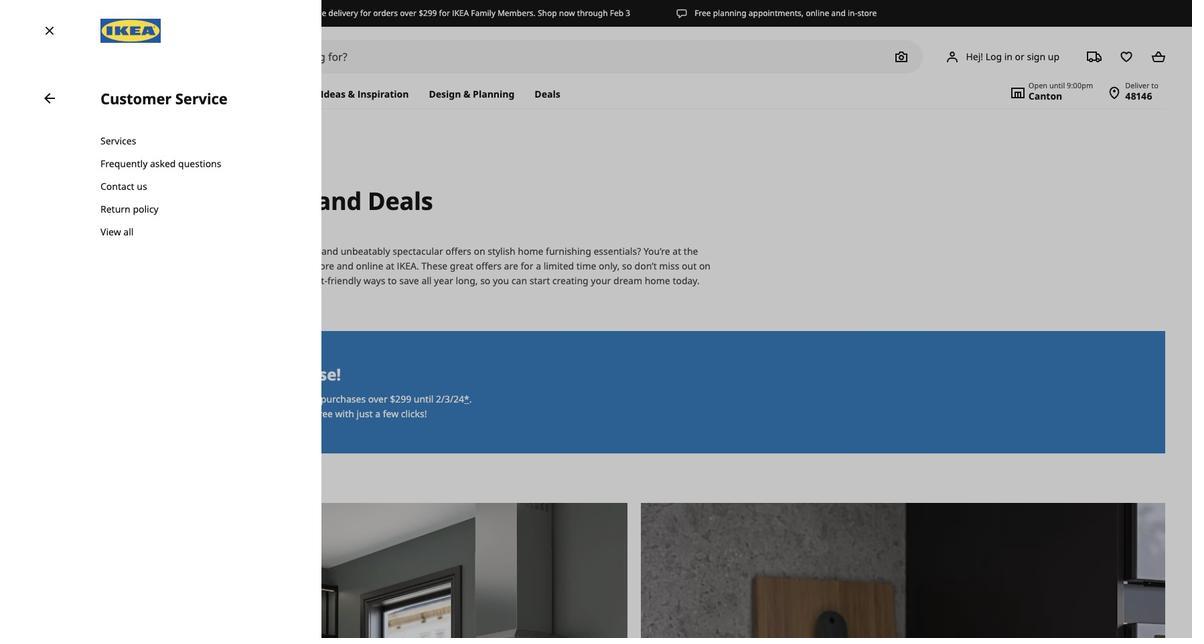Task type: vqa. For each thing, say whether or not it's contained in the screenshot.
ikea family price
no



Task type: locate. For each thing, give the bounding box(es) containing it.
hej!
[[966, 50, 983, 63]]

0 vertical spatial in
[[1004, 50, 1013, 63]]

9:00pm
[[1067, 80, 1093, 90]]

deals
[[535, 88, 560, 100], [368, 185, 433, 218]]

sign
[[1027, 50, 1046, 63]]

or down currently
[[255, 275, 264, 287]]

0 vertical spatial and
[[316, 185, 362, 218]]

can
[[512, 275, 527, 287]]

0 vertical spatial all
[[123, 226, 134, 238]]

in
[[1004, 50, 1013, 63], [301, 260, 309, 273]]

on down 'furniture'
[[267, 260, 279, 273]]

in inside the "hej! log in or sign up" link
[[1004, 50, 1013, 63]]

1 horizontal spatial to
[[1151, 80, 1159, 90]]

so left you
[[480, 275, 490, 287]]

shopping bag image
[[1145, 44, 1172, 70]]

1 horizontal spatial in
[[1004, 50, 1013, 63]]

offers,
[[163, 185, 244, 218]]

miss
[[659, 260, 679, 273]]

1 & from the left
[[348, 88, 355, 100]]

at left the
[[673, 245, 681, 258]]

&
[[348, 88, 355, 100], [463, 88, 470, 100]]

submenu for customer service element
[[100, 108, 274, 265]]

track order image
[[1081, 44, 1108, 70]]

budget-
[[293, 275, 327, 287]]

to
[[1151, 80, 1159, 90], [388, 275, 397, 287]]

frequently asked questions
[[100, 157, 221, 170]]

or inside the looking for unbelievably amazing furniture deals and unbeatably spectacular offers on stylish home furnishing essentials? you're at the right place! discover what's currently on sale in store and online at ikea. these great offers are for a limited time only, so don't miss out on seasonal sales, ikea family offers, or great budget-friendly ways to save all year long, so you can start creating your dream home today.
[[255, 275, 264, 287]]

0 horizontal spatial for
[[141, 245, 153, 258]]

you're
[[644, 245, 670, 258]]

all right view
[[123, 226, 134, 238]]

1 horizontal spatial for
[[521, 260, 533, 273]]

ikea offers, sales and deals
[[103, 185, 433, 218]]

0 horizontal spatial ikea
[[103, 185, 157, 218]]

0 horizontal spatial or
[[255, 275, 264, 287]]

1 horizontal spatial so
[[622, 260, 632, 273]]

or left sign
[[1015, 50, 1025, 63]]

amazing
[[214, 245, 252, 258]]

home
[[518, 245, 543, 258], [645, 275, 670, 287]]

ideas & inspiration
[[321, 88, 409, 100]]

and up friendly
[[337, 260, 353, 273]]

0 vertical spatial or
[[1015, 50, 1025, 63]]

home accessories link
[[154, 80, 259, 108]]

sales
[[250, 185, 310, 218]]

great down sale
[[267, 275, 290, 287]]

frequently
[[100, 157, 148, 170]]

offers
[[446, 245, 471, 258], [476, 260, 502, 273]]

deals up spectacular
[[368, 185, 433, 218]]

contact us link
[[100, 175, 274, 198]]

0 horizontal spatial on
[[267, 260, 279, 273]]

0 horizontal spatial home
[[518, 245, 543, 258]]

0 horizontal spatial offers
[[446, 245, 471, 258]]

0 vertical spatial at
[[673, 245, 681, 258]]

and up store
[[321, 245, 338, 258]]

0 horizontal spatial &
[[348, 88, 355, 100]]

at left ikea.
[[386, 260, 394, 273]]

1 vertical spatial in
[[301, 260, 309, 273]]

store
[[312, 260, 334, 273]]

1 horizontal spatial all
[[422, 275, 432, 287]]

0 horizontal spatial to
[[388, 275, 397, 287]]

0 horizontal spatial in
[[301, 260, 309, 273]]

1 vertical spatial deals
[[368, 185, 433, 218]]

products link
[[103, 80, 154, 108]]

asked
[[150, 157, 176, 170]]

ikea.
[[397, 260, 419, 273]]

in down deals
[[301, 260, 309, 273]]

great up the long,
[[450, 260, 473, 273]]

home up a
[[518, 245, 543, 258]]

& for ideas
[[348, 88, 355, 100]]

0 vertical spatial to
[[1151, 80, 1159, 90]]

1 horizontal spatial at
[[673, 245, 681, 258]]

1 horizontal spatial on
[[474, 245, 485, 258]]

1 vertical spatial for
[[521, 260, 533, 273]]

long,
[[456, 275, 478, 287]]

offers,
[[224, 275, 252, 287]]

for up place!
[[141, 245, 153, 258]]

0 horizontal spatial great
[[267, 275, 290, 287]]

1 vertical spatial offers
[[476, 260, 502, 273]]

0 vertical spatial home
[[518, 245, 543, 258]]

at
[[673, 245, 681, 258], [386, 260, 394, 273]]

for
[[141, 245, 153, 258], [521, 260, 533, 273]]

1 horizontal spatial great
[[450, 260, 473, 273]]

currently
[[225, 260, 265, 273]]

contact
[[100, 180, 134, 193]]

log
[[986, 50, 1002, 63]]

1 vertical spatial so
[[480, 275, 490, 287]]

in right log
[[1004, 50, 1013, 63]]

questions
[[178, 157, 221, 170]]

only,
[[599, 260, 620, 273]]

looking
[[103, 245, 138, 258]]

offers up 'these'
[[446, 245, 471, 258]]

home down the "don't"
[[645, 275, 670, 287]]

1 horizontal spatial home
[[645, 275, 670, 287]]

None search field
[[185, 40, 923, 74]]

1 horizontal spatial ikea
[[171, 275, 191, 287]]

view all
[[100, 226, 134, 238]]

all down 'these'
[[422, 275, 432, 287]]

policy
[[133, 203, 158, 216]]

for left a
[[521, 260, 533, 273]]

so
[[622, 260, 632, 273], [480, 275, 490, 287]]

and up unbeatably
[[316, 185, 362, 218]]

0 vertical spatial offers
[[446, 245, 471, 258]]

on
[[474, 245, 485, 258], [267, 260, 279, 273], [699, 260, 711, 273]]

on right out
[[699, 260, 711, 273]]

looking for unbelievably amazing furniture deals and unbeatably spectacular offers on stylish home furnishing essentials? you're at the right place! discover what's currently on sale in store and online at ikea. these great offers are for a limited time only, so don't miss out on seasonal sales, ikea family offers, or great budget-friendly ways to save all year long, so you can start creating your dream home today.
[[103, 245, 711, 287]]

1 horizontal spatial &
[[463, 88, 470, 100]]

1 vertical spatial ikea
[[171, 275, 191, 287]]

deals
[[296, 245, 319, 258]]

& right the ideas
[[348, 88, 355, 100]]

1 horizontal spatial offers
[[476, 260, 502, 273]]

1 vertical spatial all
[[422, 275, 432, 287]]

1 vertical spatial or
[[255, 275, 264, 287]]

favorites image
[[1113, 44, 1140, 70]]

ideas
[[321, 88, 346, 100]]

so up dream
[[622, 260, 632, 273]]

are
[[504, 260, 518, 273]]

spectacular
[[393, 245, 443, 258]]

1 vertical spatial to
[[388, 275, 397, 287]]

on left stylish
[[474, 245, 485, 258]]

customer
[[100, 88, 172, 108]]

products
[[103, 88, 144, 100]]

great
[[450, 260, 473, 273], [267, 275, 290, 287]]

deliver
[[1125, 80, 1150, 90]]

or
[[1015, 50, 1025, 63], [255, 275, 264, 287]]

friendly
[[327, 275, 361, 287]]

home
[[165, 88, 192, 100]]

to left save
[[388, 275, 397, 287]]

and
[[316, 185, 362, 218], [321, 245, 338, 258], [337, 260, 353, 273]]

to right deliver
[[1151, 80, 1159, 90]]

& right design
[[463, 88, 470, 100]]

all inside the looking for unbelievably amazing furniture deals and unbeatably spectacular offers on stylish home furnishing essentials? you're at the right place! discover what's currently on sale in store and online at ikea. these great offers are for a limited time only, so don't miss out on seasonal sales, ikea family offers, or great budget-friendly ways to save all year long, so you can start creating your dream home today.
[[422, 275, 432, 287]]

discover
[[155, 260, 193, 273]]

stylish
[[488, 245, 515, 258]]

ikea
[[103, 185, 157, 218], [171, 275, 191, 287]]

2 vertical spatial and
[[337, 260, 353, 273]]

0 horizontal spatial all
[[123, 226, 134, 238]]

1 horizontal spatial deals
[[535, 88, 560, 100]]

design & planning link
[[419, 80, 525, 108]]

0 horizontal spatial so
[[480, 275, 490, 287]]

0 vertical spatial ikea
[[103, 185, 157, 218]]

1 horizontal spatial or
[[1015, 50, 1025, 63]]

offers up you
[[476, 260, 502, 273]]

return policy link
[[100, 198, 274, 221]]

until
[[1049, 80, 1065, 90]]

return policy
[[100, 203, 158, 216]]

0 horizontal spatial at
[[386, 260, 394, 273]]

a
[[536, 260, 541, 273]]

deals right planning
[[535, 88, 560, 100]]

2 & from the left
[[463, 88, 470, 100]]

0 vertical spatial great
[[450, 260, 473, 273]]



Task type: describe. For each thing, give the bounding box(es) containing it.
deliver to 48146
[[1125, 80, 1159, 102]]

customer service
[[100, 88, 227, 108]]

service
[[175, 88, 227, 108]]

design & planning
[[429, 88, 515, 100]]

open
[[1029, 80, 1048, 90]]

year
[[434, 275, 453, 287]]

to inside the looking for unbelievably amazing furniture deals and unbeatably spectacular offers on stylish home furnishing essentials? you're at the right place! discover what's currently on sale in store and online at ikea. these great offers are for a limited time only, so don't miss out on seasonal sales, ikea family offers, or great budget-friendly ways to save all year long, so you can start creating your dream home today.
[[388, 275, 397, 287]]

what's
[[195, 260, 223, 273]]

seasonal
[[103, 275, 142, 287]]

sales,
[[144, 275, 169, 287]]

essentials?
[[594, 245, 641, 258]]

out
[[682, 260, 697, 273]]

you
[[493, 275, 509, 287]]

1 vertical spatial great
[[267, 275, 290, 287]]

design
[[429, 88, 461, 100]]

canton
[[1029, 90, 1062, 102]]

online
[[356, 260, 383, 273]]

accessories
[[195, 88, 249, 100]]

home accessories
[[165, 88, 249, 100]]

inspiration
[[357, 88, 409, 100]]

your
[[591, 275, 611, 287]]

time
[[576, 260, 596, 273]]

up
[[1048, 50, 1059, 63]]

frequently asked questions link
[[100, 153, 274, 175]]

return
[[100, 203, 130, 216]]

view
[[100, 226, 121, 238]]

hej! log in or sign up
[[966, 50, 1059, 63]]

place!
[[127, 260, 152, 273]]

deals link
[[525, 80, 570, 108]]

1 vertical spatial home
[[645, 275, 670, 287]]

unbeatably
[[341, 245, 390, 258]]

& for design
[[463, 88, 470, 100]]

open until 9:00pm canton
[[1029, 80, 1093, 102]]

creating
[[552, 275, 589, 287]]

start
[[530, 275, 550, 287]]

planning
[[473, 88, 515, 100]]

0 vertical spatial for
[[141, 245, 153, 258]]

in inside the looking for unbelievably amazing furniture deals and unbeatably spectacular offers on stylish home furnishing essentials? you're at the right place! discover what's currently on sale in store and online at ikea. these great offers are for a limited time only, so don't miss out on seasonal sales, ikea family offers, or great budget-friendly ways to save all year long, so you can start creating your dream home today.
[[301, 260, 309, 273]]

0 vertical spatial so
[[622, 260, 632, 273]]

0 horizontal spatial deals
[[368, 185, 433, 218]]

contact us
[[100, 180, 147, 193]]

1 vertical spatial and
[[321, 245, 338, 258]]

ideas & inspiration link
[[311, 80, 419, 108]]

family
[[193, 275, 222, 287]]

services link
[[100, 130, 274, 153]]

right
[[103, 260, 124, 273]]

dream
[[613, 275, 642, 287]]

the
[[684, 245, 698, 258]]

48146
[[1125, 90, 1152, 102]]

furnishing
[[546, 245, 591, 258]]

2 horizontal spatial on
[[699, 260, 711, 273]]

to inside deliver to 48146
[[1151, 80, 1159, 90]]

1 vertical spatial at
[[386, 260, 394, 273]]

0 vertical spatial deals
[[535, 88, 560, 100]]

services
[[100, 135, 136, 147]]

limited
[[544, 260, 574, 273]]

us
[[137, 180, 147, 193]]

save
[[399, 275, 419, 287]]

unbelievably
[[156, 245, 211, 258]]

furniture
[[254, 245, 293, 258]]

ways
[[363, 275, 385, 287]]

view all link
[[100, 221, 274, 244]]

all inside view all link
[[123, 226, 134, 238]]

today.
[[673, 275, 700, 287]]

don't
[[635, 260, 657, 273]]

hej! log in or sign up link
[[928, 44, 1076, 70]]

these
[[421, 260, 448, 273]]

ikea inside the looking for unbelievably amazing furniture deals and unbeatably spectacular offers on stylish home furnishing essentials? you're at the right place! discover what's currently on sale in store and online at ikea. these great offers are for a limited time only, so don't miss out on seasonal sales, ikea family offers, or great budget-friendly ways to save all year long, so you can start creating your dream home today.
[[171, 275, 191, 287]]

ikea logotype, go to start page image
[[100, 19, 161, 43]]

sale
[[281, 260, 299, 273]]



